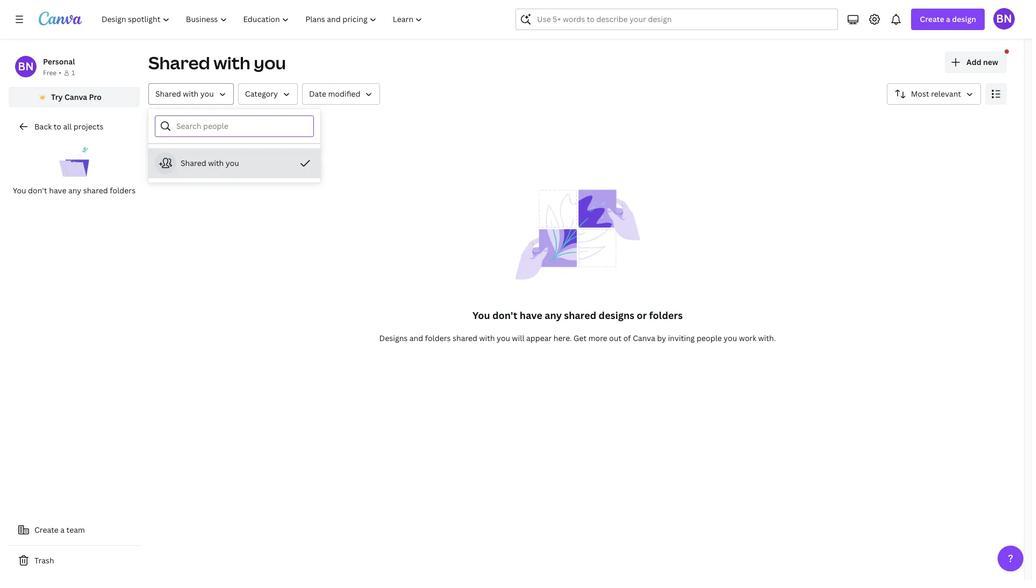 Task type: describe. For each thing, give the bounding box(es) containing it.
shared for folders
[[83, 185, 108, 196]]

add new button
[[945, 52, 1007, 73]]

or
[[637, 309, 647, 322]]

by
[[657, 333, 666, 344]]

most relevant
[[911, 89, 961, 99]]

you left will
[[497, 333, 510, 344]]

trash
[[34, 556, 54, 566]]

of
[[623, 333, 631, 344]]

with.
[[758, 333, 776, 344]]

design
[[952, 14, 976, 24]]

0 vertical spatial shared with you
[[148, 51, 286, 74]]

here.
[[554, 333, 572, 344]]

free •
[[43, 68, 61, 77]]

with inside button
[[208, 158, 224, 168]]

0 horizontal spatial folders
[[110, 185, 136, 196]]

don't for you don't have any shared folders
[[28, 185, 47, 196]]

appear
[[526, 333, 552, 344]]

designs
[[599, 309, 635, 322]]

1 horizontal spatial canva
[[633, 333, 655, 344]]

designs
[[379, 333, 408, 344]]

canva inside button
[[64, 92, 87, 102]]

you up category button on the left top of the page
[[254, 51, 286, 74]]

0 vertical spatial shared
[[148, 51, 210, 74]]

you don't have any shared designs or folders
[[472, 309, 683, 322]]

more
[[588, 333, 607, 344]]

2 vertical spatial folders
[[425, 333, 451, 344]]

ben nelson image for "bn" dropdown button
[[993, 8, 1015, 30]]

add new
[[967, 57, 998, 67]]

a for design
[[946, 14, 950, 24]]

date
[[309, 89, 326, 99]]

trash link
[[9, 551, 140, 572]]

designs and folders shared with you will appear here. get more out of canva by inviting people you work with.
[[379, 333, 776, 344]]

ben nelson image
[[993, 8, 1015, 30]]

1 vertical spatial folders
[[649, 309, 683, 322]]

you inside owner button
[[200, 89, 214, 99]]

top level navigation element
[[95, 9, 432, 30]]

relevant
[[931, 89, 961, 99]]

a for team
[[60, 525, 65, 535]]

Date modified button
[[302, 83, 380, 105]]

most
[[911, 89, 929, 99]]



Task type: vqa. For each thing, say whether or not it's contained in the screenshot.
MOST RELEVANT on the right of page
yes



Task type: locate. For each thing, give the bounding box(es) containing it.
a inside "create a design" dropdown button
[[946, 14, 950, 24]]

1 vertical spatial shared
[[155, 89, 181, 99]]

to
[[54, 121, 61, 132]]

you for you don't have any shared folders
[[13, 185, 26, 196]]

will
[[512, 333, 524, 344]]

get
[[574, 333, 587, 344]]

category
[[245, 89, 278, 99]]

out
[[609, 333, 622, 344]]

team
[[66, 525, 85, 535]]

shared for designs
[[564, 309, 596, 322]]

with
[[214, 51, 250, 74], [183, 89, 199, 99], [208, 158, 224, 168], [479, 333, 495, 344]]

1 vertical spatial don't
[[492, 309, 517, 322]]

0 vertical spatial folders
[[110, 185, 136, 196]]

modified
[[328, 89, 360, 99]]

any for folders
[[68, 185, 81, 196]]

inviting
[[668, 333, 695, 344]]

free
[[43, 68, 57, 77]]

create
[[920, 14, 944, 24], [34, 525, 59, 535]]

0 horizontal spatial have
[[49, 185, 66, 196]]

create left design
[[920, 14, 944, 24]]

you don't have any shared folders
[[13, 185, 136, 196]]

1 horizontal spatial have
[[520, 309, 542, 322]]

ben nelson image for 'ben nelson' element
[[15, 56, 37, 77]]

you down search people 'search box'
[[226, 158, 239, 168]]

1 horizontal spatial don't
[[492, 309, 517, 322]]

date modified
[[309, 89, 360, 99]]

you
[[13, 185, 26, 196], [472, 309, 490, 322]]

ben nelson image left free
[[15, 56, 37, 77]]

1 horizontal spatial a
[[946, 14, 950, 24]]

a
[[946, 14, 950, 24], [60, 525, 65, 535]]

0 vertical spatial have
[[49, 185, 66, 196]]

Sort by button
[[887, 83, 981, 105]]

shared with you button
[[148, 148, 320, 178]]

ben nelson image
[[993, 8, 1015, 30], [15, 56, 37, 77]]

have
[[49, 185, 66, 196], [520, 309, 542, 322]]

2 vertical spatial shared
[[453, 333, 477, 344]]

shared with you inside button
[[181, 158, 239, 168]]

shared with you inside owner button
[[155, 89, 214, 99]]

shared with you
[[148, 51, 286, 74], [155, 89, 214, 99], [181, 158, 239, 168]]

you
[[254, 51, 286, 74], [200, 89, 214, 99], [226, 158, 239, 168], [497, 333, 510, 344], [724, 333, 737, 344]]

0 vertical spatial you
[[13, 185, 26, 196]]

don't for you don't have any shared designs or folders
[[492, 309, 517, 322]]

1 horizontal spatial shared
[[453, 333, 477, 344]]

0 horizontal spatial you
[[13, 185, 26, 196]]

Search search field
[[537, 9, 817, 30]]

new
[[983, 57, 998, 67]]

work
[[739, 333, 756, 344]]

1 vertical spatial ben nelson image
[[15, 56, 37, 77]]

1 vertical spatial any
[[545, 309, 562, 322]]

create a design button
[[911, 9, 985, 30]]

Search people search field
[[176, 116, 307, 137]]

any
[[68, 185, 81, 196], [545, 309, 562, 322]]

1
[[71, 68, 75, 77]]

1 horizontal spatial ben nelson image
[[993, 8, 1015, 30]]

ben nelson element
[[15, 56, 37, 77]]

1 vertical spatial have
[[520, 309, 542, 322]]

create for create a design
[[920, 14, 944, 24]]

have for you don't have any shared designs or folders
[[520, 309, 542, 322]]

2 horizontal spatial shared
[[564, 309, 596, 322]]

0 vertical spatial create
[[920, 14, 944, 24]]

any for designs
[[545, 309, 562, 322]]

1 vertical spatial a
[[60, 525, 65, 535]]

you for you don't have any shared designs or folders
[[472, 309, 490, 322]]

back to all projects link
[[9, 116, 140, 138]]

0 horizontal spatial don't
[[28, 185, 47, 196]]

0 vertical spatial ben nelson image
[[993, 8, 1015, 30]]

create left team
[[34, 525, 59, 535]]

you up search people 'search box'
[[200, 89, 214, 99]]

Owner button
[[148, 83, 234, 105]]

1 horizontal spatial you
[[472, 309, 490, 322]]

None search field
[[516, 9, 838, 30]]

shared
[[83, 185, 108, 196], [564, 309, 596, 322], [453, 333, 477, 344]]

create a team button
[[9, 520, 140, 541]]

0 horizontal spatial any
[[68, 185, 81, 196]]

1 vertical spatial shared with you
[[155, 89, 214, 99]]

you inside button
[[226, 158, 239, 168]]

folders
[[110, 185, 136, 196], [649, 309, 683, 322], [425, 333, 451, 344]]

1 vertical spatial create
[[34, 525, 59, 535]]

create a design
[[920, 14, 976, 24]]

pro
[[89, 92, 102, 102]]

shared with you option
[[148, 148, 320, 178]]

0 horizontal spatial canva
[[64, 92, 87, 102]]

2 horizontal spatial folders
[[649, 309, 683, 322]]

projects
[[74, 121, 103, 132]]

shared inside owner button
[[155, 89, 181, 99]]

2 vertical spatial shared
[[181, 158, 206, 168]]

all
[[63, 121, 72, 132]]

0 vertical spatial canva
[[64, 92, 87, 102]]

shared inside button
[[181, 158, 206, 168]]

bn button
[[993, 8, 1015, 30]]

0 vertical spatial any
[[68, 185, 81, 196]]

•
[[59, 68, 61, 77]]

create for create a team
[[34, 525, 59, 535]]

create inside dropdown button
[[920, 14, 944, 24]]

0 horizontal spatial ben nelson image
[[15, 56, 37, 77]]

try canva pro
[[51, 92, 102, 102]]

create inside button
[[34, 525, 59, 535]]

1 vertical spatial shared
[[564, 309, 596, 322]]

1 vertical spatial you
[[472, 309, 490, 322]]

0 vertical spatial shared
[[83, 185, 108, 196]]

back
[[34, 121, 52, 132]]

a inside create a team button
[[60, 525, 65, 535]]

2 vertical spatial shared with you
[[181, 158, 239, 168]]

add
[[967, 57, 981, 67]]

canva
[[64, 92, 87, 102], [633, 333, 655, 344]]

shared
[[148, 51, 210, 74], [155, 89, 181, 99], [181, 158, 206, 168]]

1 horizontal spatial folders
[[425, 333, 451, 344]]

canva right the "try"
[[64, 92, 87, 102]]

personal
[[43, 56, 75, 67]]

create a team
[[34, 525, 85, 535]]

1 horizontal spatial any
[[545, 309, 562, 322]]

0 horizontal spatial a
[[60, 525, 65, 535]]

0 vertical spatial don't
[[28, 185, 47, 196]]

try canva pro button
[[9, 87, 140, 108]]

with inside owner button
[[183, 89, 199, 99]]

ben nelson image right design
[[993, 8, 1015, 30]]

don't
[[28, 185, 47, 196], [492, 309, 517, 322]]

back to all projects
[[34, 121, 103, 132]]

1 horizontal spatial create
[[920, 14, 944, 24]]

you left work
[[724, 333, 737, 344]]

canva right of
[[633, 333, 655, 344]]

and
[[410, 333, 423, 344]]

1 vertical spatial canva
[[633, 333, 655, 344]]

have for you don't have any shared folders
[[49, 185, 66, 196]]

a left team
[[60, 525, 65, 535]]

people
[[697, 333, 722, 344]]

a left design
[[946, 14, 950, 24]]

0 horizontal spatial shared
[[83, 185, 108, 196]]

try
[[51, 92, 63, 102]]

Category button
[[238, 83, 298, 105]]

0 vertical spatial a
[[946, 14, 950, 24]]

0 horizontal spatial create
[[34, 525, 59, 535]]



